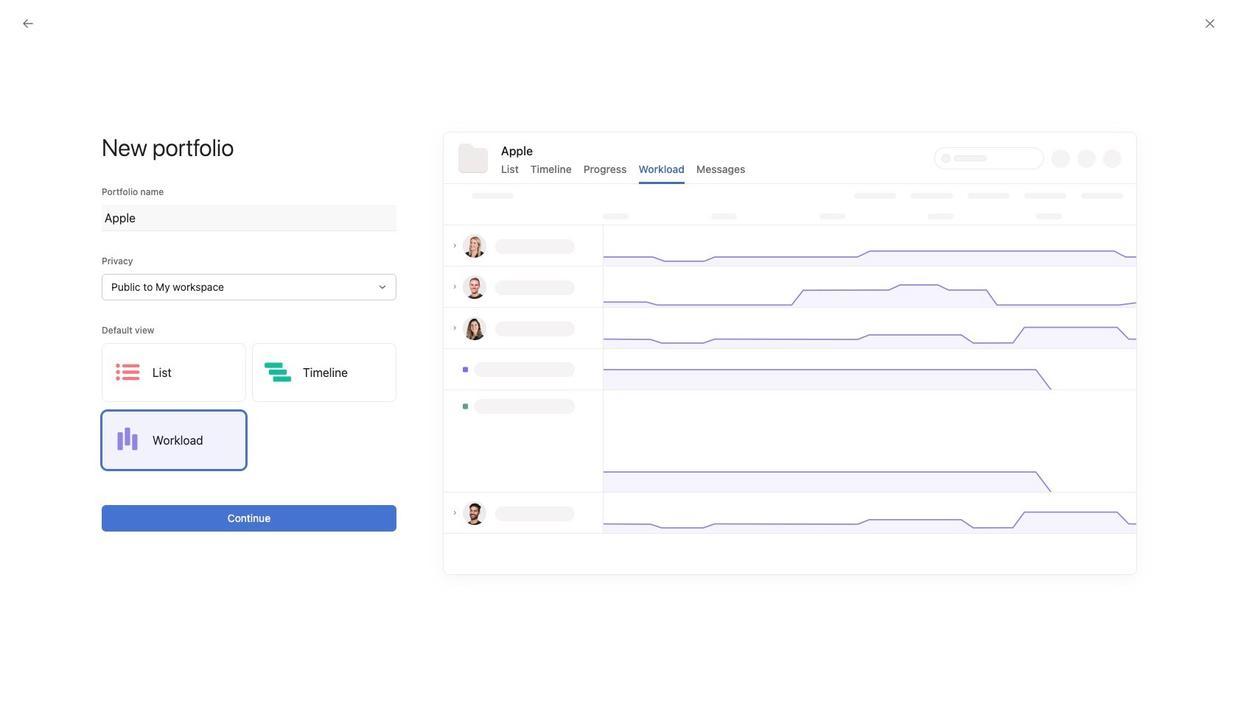 Task type: locate. For each thing, give the bounding box(es) containing it.
go back image
[[22, 18, 34, 29]]

projects element
[[0, 382, 177, 576]]

None text field
[[102, 205, 396, 231]]

list box
[[445, 6, 799, 29]]



Task type: describe. For each thing, give the bounding box(es) containing it.
james, profile image
[[16, 335, 34, 352]]

starred element
[[0, 234, 177, 382]]

this is a preview of your portfolio image
[[444, 133, 1136, 575]]

hide sidebar image
[[19, 12, 31, 24]]

close image
[[1204, 18, 1216, 29]]

collapse list for this section: recent portfolios image
[[420, 162, 432, 174]]



Task type: vqa. For each thing, say whether or not it's contained in the screenshot.
text field
yes



